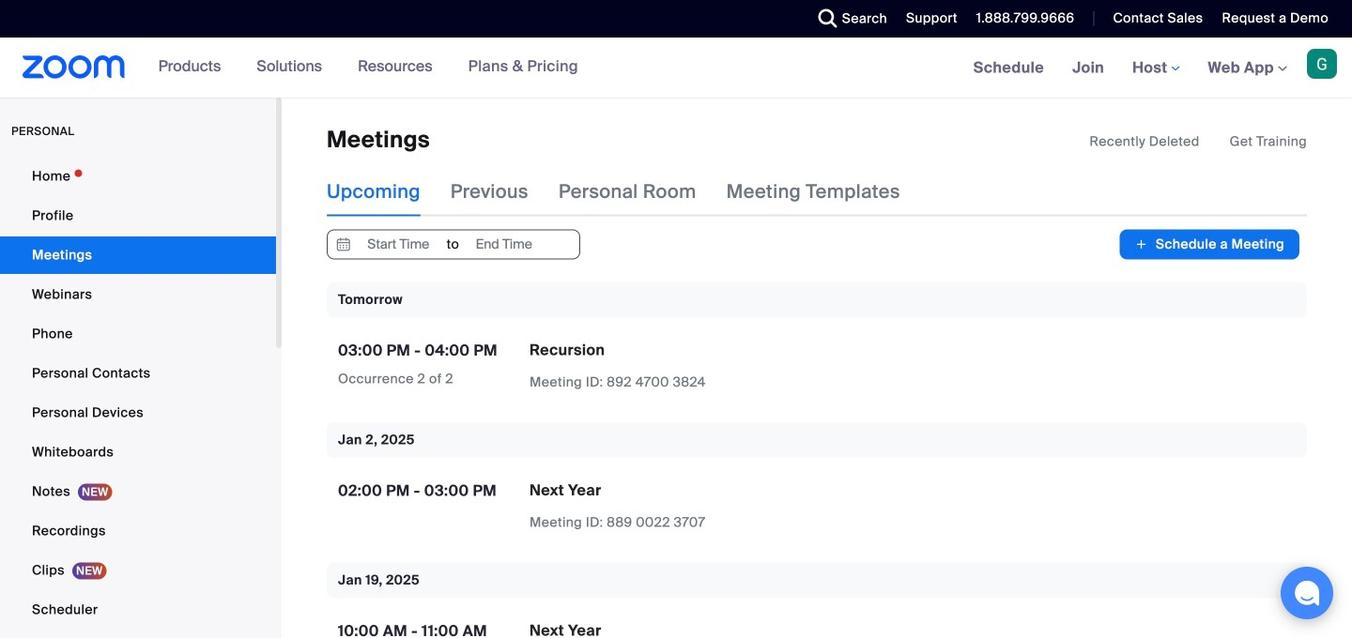 Task type: vqa. For each thing, say whether or not it's contained in the screenshot.
the Profile picture
yes



Task type: describe. For each thing, give the bounding box(es) containing it.
zoom logo image
[[23, 55, 125, 79]]

date image
[[332, 230, 355, 259]]

personal menu menu
[[0, 158, 276, 639]]

profile picture image
[[1307, 49, 1337, 79]]

Date Range Picker End field
[[461, 230, 548, 259]]

recursion element
[[530, 340, 605, 360]]

2 next year element from the top
[[530, 621, 601, 639]]

product information navigation
[[144, 38, 592, 98]]

tabs of meeting tab list
[[327, 168, 930, 216]]

Date Range Picker Start field
[[355, 230, 442, 259]]



Task type: locate. For each thing, give the bounding box(es) containing it.
add image
[[1135, 235, 1148, 254]]

0 vertical spatial next year element
[[530, 481, 601, 500]]

application
[[1090, 132, 1307, 151], [530, 340, 858, 392], [530, 481, 858, 533], [530, 621, 858, 639]]

next year element
[[530, 481, 601, 500], [530, 621, 601, 639]]

meetings navigation
[[959, 38, 1352, 99]]

1 next year element from the top
[[530, 481, 601, 500]]

open chat image
[[1294, 580, 1320, 607]]

1 vertical spatial next year element
[[530, 621, 601, 639]]

banner
[[0, 38, 1352, 99]]



